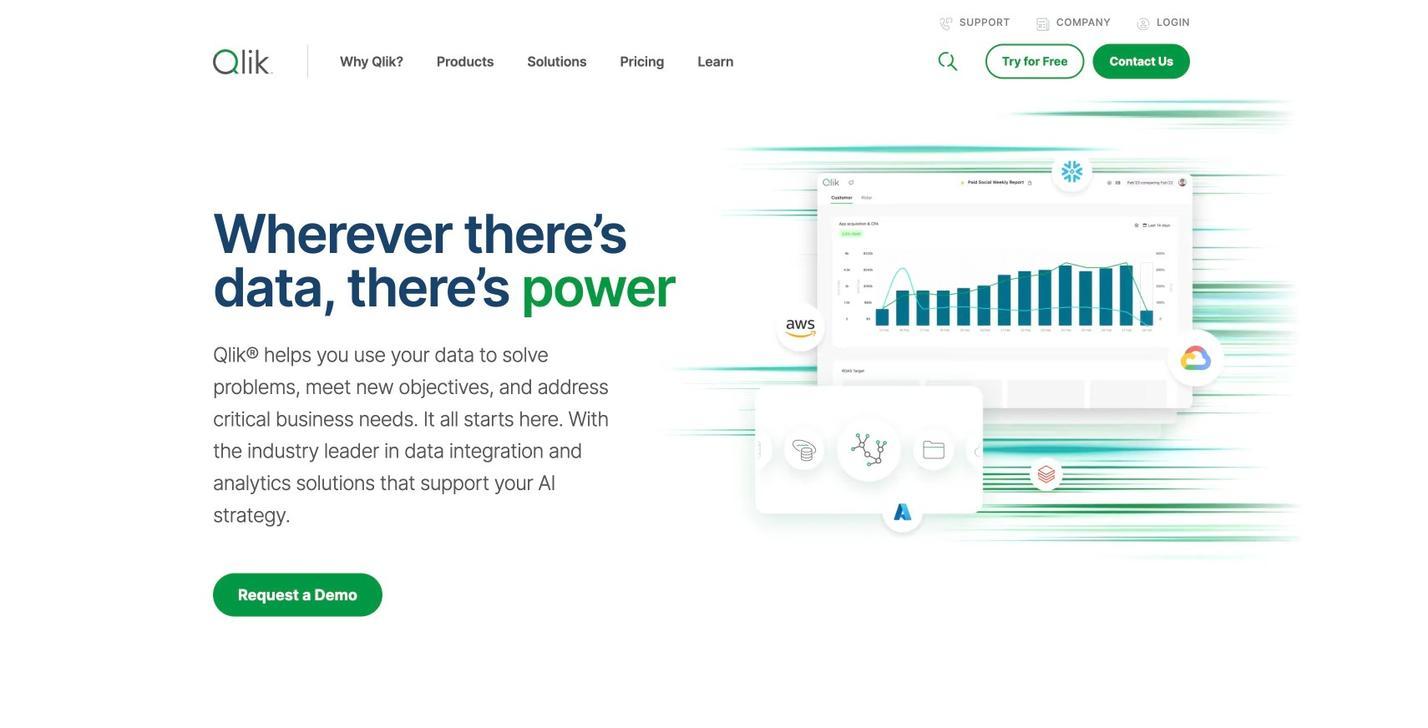 Task type: describe. For each thing, give the bounding box(es) containing it.
login image
[[1137, 18, 1150, 31]]

support image
[[940, 18, 953, 31]]

qlik image
[[213, 49, 273, 74]]



Task type: locate. For each thing, give the bounding box(es) containing it.
company image
[[1036, 18, 1050, 31]]



Task type: vqa. For each thing, say whether or not it's contained in the screenshot.
linkedin image
no



